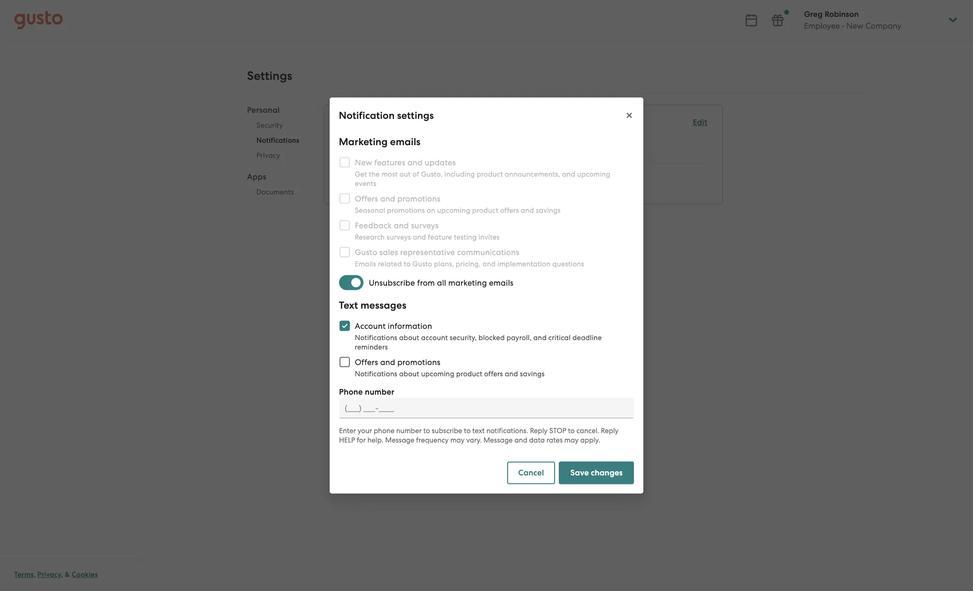 Task type: describe. For each thing, give the bounding box(es) containing it.
1 vertical spatial upcoming
[[438, 206, 471, 215]]

upcoming inside get the most out of gusto, including product announcements, and upcoming events
[[578, 170, 611, 178]]

for
[[357, 436, 366, 444]]

messages for text messages
[[361, 299, 407, 311]]

account
[[422, 333, 448, 342]]

and inside enter your phone number to subscribe to text notifications. reply stop to cancel. reply help for help. message frequency may vary. message and data rates may apply.
[[515, 436, 528, 444]]

1 message from the left
[[386, 436, 415, 444]]

text messages
[[339, 299, 407, 311]]

feature
[[428, 233, 453, 241]]

enter
[[339, 427, 356, 435]]

the
[[369, 170, 380, 178]]

2 vertical spatial upcoming
[[422, 370, 455, 378]]

terms link
[[14, 571, 34, 579]]

2 reply from the left
[[601, 427, 619, 435]]

offers and promotions
[[355, 357, 441, 367]]

from
[[418, 278, 436, 287]]

subscribe
[[432, 427, 463, 435]]

critical
[[549, 333, 571, 342]]

research
[[355, 233, 385, 241]]

marketing for marketing emails all emails
[[340, 136, 379, 146]]

and inside get the most out of gusto, including product announcements, and upcoming events
[[563, 170, 576, 178]]

apply.
[[581, 436, 601, 444]]

account information
[[355, 321, 433, 331]]

gusto,
[[422, 170, 443, 178]]

0 vertical spatial privacy
[[257, 151, 280, 160]]

emails down implementation at the right top
[[490, 278, 514, 287]]

and down payroll,
[[505, 370, 519, 378]]

settings
[[398, 109, 434, 121]]

save
[[571, 468, 589, 478]]

1 , from the left
[[34, 571, 36, 579]]

notification settings dialog
[[330, 98, 644, 494]]

cancel
[[519, 468, 545, 478]]

stop
[[550, 427, 567, 435]]

text messages none
[[340, 170, 394, 191]]

marketing emails all emails
[[340, 136, 406, 157]]

implementation
[[498, 260, 551, 268]]

text messages element
[[340, 170, 708, 192]]

emails
[[355, 260, 377, 268]]

about for information
[[400, 333, 420, 342]]

notification
[[339, 109, 395, 121]]

personal
[[247, 105, 280, 115]]

blocked
[[479, 333, 505, 342]]

gusto
[[413, 260, 433, 268]]

0 vertical spatial promotions
[[388, 206, 425, 215]]

surveys
[[387, 233, 412, 241]]

2 message from the left
[[484, 436, 513, 444]]

marketing
[[449, 278, 488, 287]]

emails right the all
[[351, 148, 375, 157]]

cancel button
[[507, 462, 556, 484]]

notifications down offers
[[355, 370, 398, 378]]

and left feature
[[413, 233, 427, 241]]

frequency
[[416, 436, 449, 444]]

questions
[[553, 260, 585, 268]]

to left the gusto
[[404, 260, 411, 268]]

documents
[[257, 188, 294, 196]]

settings
[[247, 69, 292, 83]]

notifications.
[[487, 427, 529, 435]]

notifications inside "link"
[[257, 136, 300, 145]]

marketing emails element
[[340, 135, 708, 164]]

0 vertical spatial savings
[[537, 206, 561, 215]]

get the most out of gusto, including product announcements, and upcoming events
[[355, 170, 611, 188]]

1 vertical spatial offers
[[485, 370, 504, 378]]

offers
[[355, 357, 379, 367]]

apps
[[247, 172, 267, 182]]

help.
[[368, 436, 384, 444]]

of
[[413, 170, 420, 178]]

security link
[[247, 118, 309, 133]]

emails down settings
[[391, 136, 421, 148]]

notification settings
[[339, 109, 434, 121]]

list containing marketing emails
[[340, 135, 708, 192]]

notifications group
[[340, 117, 708, 192]]

cookies
[[72, 571, 98, 579]]

marketing for marketing emails
[[339, 136, 388, 148]]

save changes
[[571, 468, 623, 478]]

phone
[[374, 427, 395, 435]]

documents link
[[247, 185, 309, 200]]

information
[[388, 321, 433, 331]]

emails down notification settings
[[381, 136, 406, 146]]

terms , privacy , & cookies
[[14, 571, 98, 579]]

2 vertical spatial product
[[457, 370, 483, 378]]

1 vertical spatial product
[[473, 206, 499, 215]]

&
[[65, 571, 70, 579]]

Offers and promotions checkbox
[[335, 352, 355, 372]]

including
[[445, 170, 476, 178]]

deadline
[[573, 333, 603, 342]]

0 vertical spatial offers
[[501, 206, 520, 215]]

events
[[355, 179, 377, 188]]

none
[[340, 182, 360, 191]]

number inside enter your phone number to subscribe to text notifications. reply stop to cancel. reply help for help. message frequency may vary. message and data rates may apply.
[[397, 427, 422, 435]]

unsubscribe from all marketing emails
[[369, 278, 514, 287]]

messages for text messages none
[[357, 170, 394, 180]]

payroll,
[[507, 333, 532, 342]]

reminders
[[355, 343, 388, 351]]



Task type: locate. For each thing, give the bounding box(es) containing it.
notifications inside notifications about account security, blocked payroll, and critical deadline reminders
[[355, 333, 398, 342]]

offers down text messages element
[[501, 206, 520, 215]]

1 text from the top
[[340, 170, 355, 180]]

reply right 'cancel.'
[[601, 427, 619, 435]]

1 reply from the left
[[530, 427, 548, 435]]

on
[[427, 206, 436, 215]]

2 marketing from the top
[[340, 136, 379, 146]]

0 vertical spatial about
[[400, 333, 420, 342]]

0 horizontal spatial reply
[[530, 427, 548, 435]]

1 may from the left
[[451, 436, 465, 444]]

security
[[257, 121, 283, 130]]

product right including
[[477, 170, 504, 178]]

privacy left &
[[37, 571, 61, 579]]

1 vertical spatial number
[[397, 427, 422, 435]]

phone number
[[339, 387, 395, 397]]

to left text at bottom left
[[464, 427, 471, 435]]

0 horizontal spatial may
[[451, 436, 465, 444]]

rates
[[547, 436, 563, 444]]

list
[[340, 135, 708, 192]]

0 vertical spatial privacy link
[[247, 148, 309, 163]]

0 vertical spatial product
[[477, 170, 504, 178]]

and right offers
[[381, 357, 396, 367]]

about down "information"
[[400, 333, 420, 342]]

seasonal promotions on upcoming product offers and savings
[[355, 206, 561, 215]]

reply up the data
[[530, 427, 548, 435]]

to up frequency
[[424, 427, 430, 435]]

notifications up reminders
[[355, 333, 398, 342]]

0 horizontal spatial privacy
[[37, 571, 61, 579]]

cancel.
[[577, 427, 600, 435]]

savings
[[537, 206, 561, 215], [521, 370, 545, 378]]

promotions left the on
[[388, 206, 425, 215]]

privacy link down security link
[[247, 148, 309, 163]]

product down notifications about account security, blocked payroll, and critical deadline reminders
[[457, 370, 483, 378]]

text up account information checkbox
[[339, 299, 359, 311]]

1 vertical spatial text
[[339, 299, 359, 311]]

text
[[473, 427, 485, 435]]

account menu element
[[792, 0, 960, 40]]

to right stop
[[568, 427, 575, 435]]

promotions down account
[[398, 357, 441, 367]]

edit
[[693, 118, 708, 127]]

Phone number text field
[[339, 398, 635, 419]]

edit link
[[693, 118, 708, 127]]

plans,
[[435, 260, 455, 268]]

and right the announcements,
[[563, 170, 576, 178]]

1 horizontal spatial number
[[397, 427, 422, 435]]

messages
[[357, 170, 394, 180], [361, 299, 407, 311]]

unsubscribe
[[369, 278, 416, 287]]

0 vertical spatial number
[[365, 387, 395, 397]]

1 vertical spatial messages
[[361, 299, 407, 311]]

text for text messages none
[[340, 170, 355, 180]]

to
[[404, 260, 411, 268], [424, 427, 430, 435], [464, 427, 471, 435], [568, 427, 575, 435]]

notifications
[[340, 117, 400, 129], [257, 136, 300, 145], [355, 333, 398, 342], [355, 370, 398, 378]]

2 , from the left
[[61, 571, 63, 579]]

number
[[365, 387, 395, 397], [397, 427, 422, 435]]

vary.
[[467, 436, 482, 444]]

messages inside notification settings dialog
[[361, 299, 407, 311]]

data
[[530, 436, 545, 444]]

cookies button
[[72, 569, 98, 580]]

changes
[[591, 468, 623, 478]]

your
[[358, 427, 372, 435]]

0 horizontal spatial ,
[[34, 571, 36, 579]]

marketing inside notification settings dialog
[[339, 136, 388, 148]]

may down stop
[[565, 436, 579, 444]]

and left the critical
[[534, 333, 547, 342]]

notifications about account security, blocked payroll, and critical deadline reminders
[[355, 333, 603, 351]]

help
[[339, 436, 355, 444]]

promotions
[[388, 206, 425, 215], [398, 357, 441, 367]]

terms
[[14, 571, 34, 579]]

1 horizontal spatial may
[[565, 436, 579, 444]]

notifications about upcoming product offers and savings
[[355, 370, 545, 378]]

announcements,
[[505, 170, 561, 178]]

research surveys and feature testing invites
[[355, 233, 500, 241]]

2 may from the left
[[565, 436, 579, 444]]

1 vertical spatial savings
[[521, 370, 545, 378]]

marketing emails
[[339, 136, 421, 148]]

2 text from the top
[[339, 299, 359, 311]]

group containing personal
[[247, 105, 309, 203]]

and right pricing, at left
[[483, 260, 496, 268]]

message
[[386, 436, 415, 444], [484, 436, 513, 444]]

about down offers and promotions
[[400, 370, 420, 378]]

most
[[382, 170, 398, 178]]

security,
[[450, 333, 477, 342]]

notifications inside group
[[340, 117, 400, 129]]

1 about from the top
[[400, 333, 420, 342]]

Unsubscribe from all marketing emails checkbox
[[339, 272, 369, 293]]

privacy link
[[247, 148, 309, 163], [37, 571, 61, 579]]

group
[[247, 105, 309, 203]]

marketing
[[339, 136, 388, 148], [340, 136, 379, 146]]

may
[[451, 436, 465, 444], [565, 436, 579, 444]]

message down notifications.
[[484, 436, 513, 444]]

text
[[340, 170, 355, 180], [339, 299, 359, 311]]

2 about from the top
[[400, 370, 420, 378]]

marketing up the all
[[340, 136, 379, 146]]

offers down notifications about account security, blocked payroll, and critical deadline reminders
[[485, 370, 504, 378]]

Account information checkbox
[[335, 316, 355, 336]]

enter your phone number to subscribe to text notifications. reply stop to cancel. reply help for help. message frequency may vary. message and data rates may apply.
[[339, 427, 619, 444]]

invites
[[479, 233, 500, 241]]

product inside get the most out of gusto, including product announcements, and upcoming events
[[477, 170, 504, 178]]

all
[[438, 278, 447, 287]]

and inside notifications about account security, blocked payroll, and critical deadline reminders
[[534, 333, 547, 342]]

messages inside text messages none
[[357, 170, 394, 180]]

0 horizontal spatial number
[[365, 387, 395, 397]]

save changes button
[[560, 462, 635, 484]]

emails related to gusto plans, pricing, and implementation questions
[[355, 260, 585, 268]]

text inside text messages none
[[340, 170, 355, 180]]

notifications link
[[247, 133, 309, 148]]

and down text messages element
[[521, 206, 535, 215]]

marketing inside marketing emails all emails
[[340, 136, 379, 146]]

text up none
[[340, 170, 355, 180]]

savings down text messages element
[[537, 206, 561, 215]]

gusto navigation element
[[0, 40, 141, 78]]

1 horizontal spatial privacy link
[[247, 148, 309, 163]]

savings down payroll,
[[521, 370, 545, 378]]

1 horizontal spatial ,
[[61, 571, 63, 579]]

get
[[355, 170, 368, 178]]

1 horizontal spatial reply
[[601, 427, 619, 435]]

seasonal
[[355, 206, 386, 215]]

notifications up marketing emails
[[340, 117, 400, 129]]

0 horizontal spatial message
[[386, 436, 415, 444]]

0 horizontal spatial privacy link
[[37, 571, 61, 579]]

all
[[340, 148, 349, 157]]

marketing down notification
[[339, 136, 388, 148]]

privacy down notifications "link"
[[257, 151, 280, 160]]

and left the data
[[515, 436, 528, 444]]

0 vertical spatial messages
[[357, 170, 394, 180]]

may down subscribe
[[451, 436, 465, 444]]

pricing,
[[456, 260, 481, 268]]

phone
[[339, 387, 363, 397]]

product
[[477, 170, 504, 178], [473, 206, 499, 215], [457, 370, 483, 378]]

,
[[34, 571, 36, 579], [61, 571, 63, 579]]

account
[[355, 321, 386, 331]]

about
[[400, 333, 420, 342], [400, 370, 420, 378]]

privacy link left &
[[37, 571, 61, 579]]

out
[[400, 170, 411, 178]]

reply
[[530, 427, 548, 435], [601, 427, 619, 435]]

about inside notifications about account security, blocked payroll, and critical deadline reminders
[[400, 333, 420, 342]]

and
[[563, 170, 576, 178], [521, 206, 535, 215], [413, 233, 427, 241], [483, 260, 496, 268], [534, 333, 547, 342], [381, 357, 396, 367], [505, 370, 519, 378], [515, 436, 528, 444]]

1 vertical spatial privacy
[[37, 571, 61, 579]]

text for text messages
[[339, 299, 359, 311]]

1 vertical spatial privacy link
[[37, 571, 61, 579]]

1 horizontal spatial privacy
[[257, 151, 280, 160]]

0 vertical spatial upcoming
[[578, 170, 611, 178]]

0 vertical spatial text
[[340, 170, 355, 180]]

home image
[[14, 11, 63, 29]]

notifications down security link
[[257, 136, 300, 145]]

message down phone
[[386, 436, 415, 444]]

1 horizontal spatial message
[[484, 436, 513, 444]]

1 vertical spatial promotions
[[398, 357, 441, 367]]

related
[[378, 260, 403, 268]]

text inside notification settings dialog
[[339, 299, 359, 311]]

about for and
[[400, 370, 420, 378]]

privacy
[[257, 151, 280, 160], [37, 571, 61, 579]]

testing
[[455, 233, 477, 241]]

product up invites
[[473, 206, 499, 215]]

1 marketing from the top
[[339, 136, 388, 148]]

1 vertical spatial about
[[400, 370, 420, 378]]



Task type: vqa. For each thing, say whether or not it's contained in the screenshot.
Sumo
no



